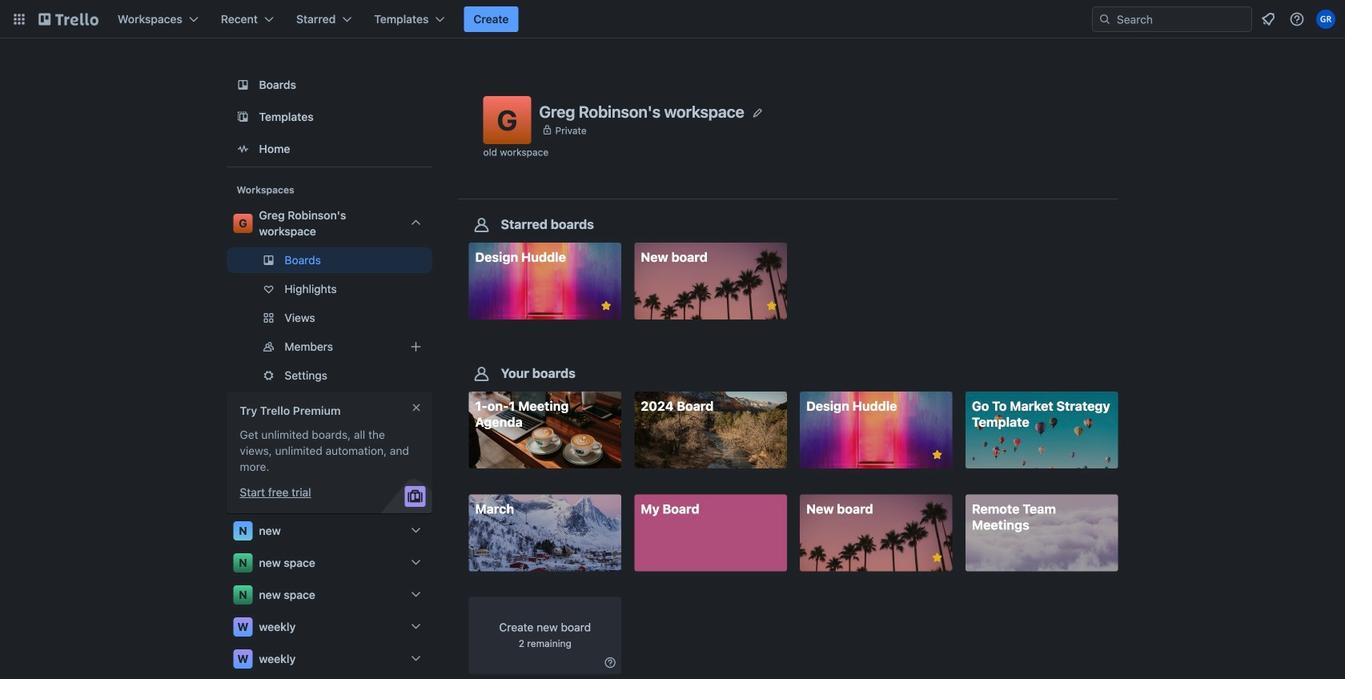 Task type: vqa. For each thing, say whether or not it's contained in the screenshot.
"add" icon
yes



Task type: locate. For each thing, give the bounding box(es) containing it.
open information menu image
[[1289, 11, 1305, 27]]

board image
[[233, 75, 253, 95]]

sm image
[[602, 655, 618, 671]]

Search field
[[1112, 8, 1252, 30]]



Task type: describe. For each thing, give the bounding box(es) containing it.
template board image
[[233, 107, 253, 127]]

add image
[[406, 337, 426, 356]]

0 notifications image
[[1259, 10, 1278, 29]]

click to unstar this board. it will be removed from your starred list. image
[[599, 299, 614, 313]]

search image
[[1099, 13, 1112, 26]]

primary element
[[0, 0, 1345, 38]]

back to home image
[[38, 6, 99, 32]]

greg robinson (gregrobinson96) image
[[1317, 10, 1336, 29]]

home image
[[233, 139, 253, 159]]



